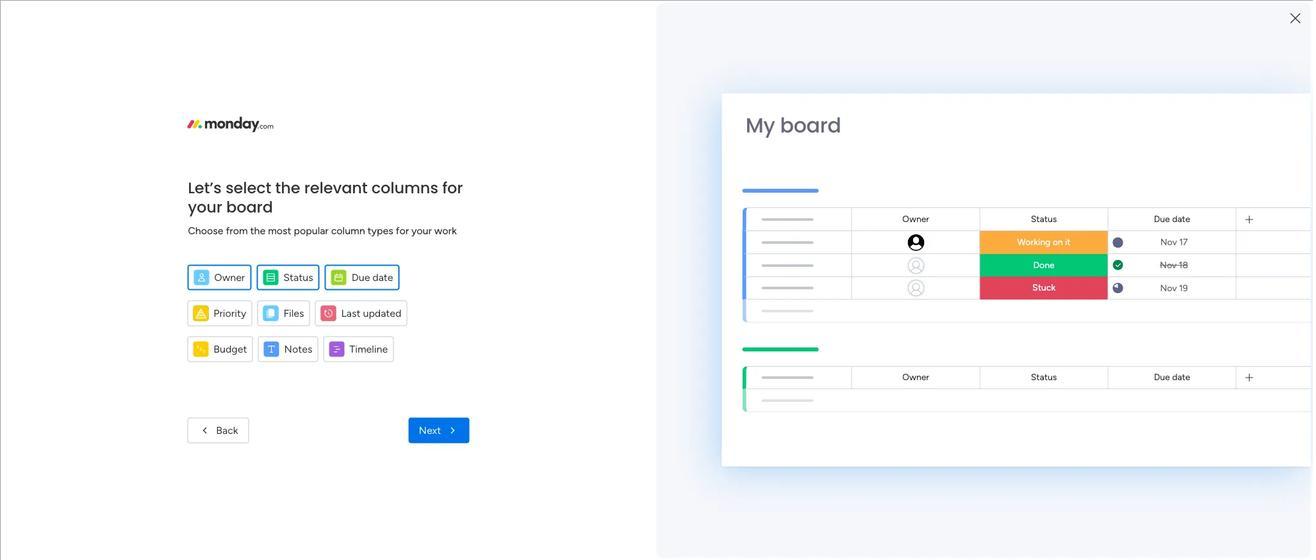 Task type: vqa. For each thing, say whether or not it's contained in the screenshot.
the (optional)
no



Task type: describe. For each thing, give the bounding box(es) containing it.
get
[[1101, 462, 1116, 474]]

project
[[271, 235, 306, 247]]

mobile
[[1142, 201, 1171, 212]]

0 vertical spatial work
[[435, 224, 457, 237]]

inspired
[[1119, 462, 1156, 474]]

priority
[[214, 307, 246, 319]]

install
[[1096, 201, 1121, 212]]

notes
[[284, 343, 312, 355]]

owner inside button
[[214, 271, 245, 283]]

back
[[216, 425, 238, 437]]

column
[[331, 224, 365, 237]]

app
[[1173, 201, 1191, 212]]

component image
[[253, 254, 264, 266]]

timeline
[[350, 343, 388, 355]]

next
[[419, 425, 441, 437]]

0 vertical spatial due
[[1154, 214, 1171, 225]]

getting started element
[[1064, 486, 1256, 537]]

work management > main workspace
[[269, 256, 418, 267]]

choose from the most popular column types for your work
[[188, 224, 457, 237]]

notes button
[[258, 337, 318, 362]]

2 vertical spatial due
[[1154, 372, 1171, 383]]

open update feed (inbox) image
[[237, 305, 252, 321]]

logo image
[[187, 117, 273, 132]]

0 vertical spatial due date
[[1154, 214, 1191, 225]]

complete
[[1083, 97, 1134, 112]]

boost your workflow in minutes with ready-made templates
[[1071, 377, 1238, 404]]

made
[[1101, 392, 1127, 404]]

minutes
[[1179, 377, 1216, 389]]

columns
[[372, 177, 439, 198]]

project management
[[271, 235, 370, 247]]

select
[[226, 177, 271, 198]]

my workspaces
[[255, 349, 337, 363]]

started
[[1148, 499, 1178, 510]]

0
[[371, 307, 377, 318]]

let's select the relevant columns for your board
[[188, 177, 463, 217]]

undefined column icon image for files
[[263, 306, 279, 321]]

updated
[[363, 307, 402, 319]]

undefined column icon image for last updated
[[321, 306, 336, 321]]

workspaces
[[274, 349, 337, 363]]

2 vertical spatial status
[[1031, 372, 1057, 383]]

management
[[308, 235, 370, 247]]

my for my board
[[746, 111, 775, 140]]

next button
[[409, 418, 469, 444]]

our
[[1123, 201, 1139, 212]]

close my workspaces image
[[237, 349, 252, 364]]

back button
[[187, 418, 249, 444]]

the for relevant
[[275, 177, 300, 198]]

files
[[284, 307, 304, 319]]

0 vertical spatial status
[[1031, 214, 1057, 225]]

0 horizontal spatial work
[[269, 256, 288, 267]]

budget
[[214, 343, 247, 355]]

jacob simon image
[[1278, 5, 1298, 26]]

install our mobile app
[[1096, 201, 1191, 212]]

update
[[255, 306, 294, 320]]

timeline button
[[323, 337, 394, 362]]

your inside boost your workflow in minutes with ready-made templates
[[1101, 377, 1121, 389]]

circle o image
[[1083, 202, 1091, 212]]

workflow
[[1124, 377, 1166, 389]]

2 vertical spatial date
[[1173, 372, 1191, 383]]

popular
[[294, 224, 329, 237]]

budget button
[[187, 337, 253, 362]]



Task type: locate. For each thing, give the bounding box(es) containing it.
the inside let's select the relevant columns for your board
[[275, 177, 300, 198]]

1 vertical spatial work
[[269, 256, 288, 267]]

due
[[1154, 214, 1171, 225], [352, 271, 370, 283], [1154, 372, 1171, 383]]

due down main
[[352, 271, 370, 283]]

0 vertical spatial owner
[[903, 214, 930, 225]]

1 vertical spatial date
[[373, 271, 393, 283]]

1 vertical spatial owner
[[214, 271, 245, 283]]

undefined column icon image right the feed
[[321, 306, 336, 321]]

0 horizontal spatial your
[[188, 196, 222, 217]]

0 horizontal spatial board
[[226, 196, 273, 217]]

your
[[1137, 97, 1161, 112]]

update feed (inbox)
[[255, 306, 361, 320]]

your up choose
[[188, 196, 222, 217]]

1 vertical spatial due
[[352, 271, 370, 283]]

1 vertical spatial due date
[[352, 271, 393, 283]]

board inside let's select the relevant columns for your board
[[226, 196, 273, 217]]

0 horizontal spatial the
[[250, 224, 266, 237]]

your up the workspace
[[412, 224, 432, 237]]

work right component 'image'
[[269, 256, 288, 267]]

1 horizontal spatial board
[[780, 111, 841, 140]]

&
[[1092, 462, 1098, 474]]

getting
[[1114, 499, 1146, 510]]

your inside let's select the relevant columns for your board
[[188, 196, 222, 217]]

undefined column icon image left files
[[263, 306, 279, 321]]

0 vertical spatial for
[[442, 177, 463, 198]]

1 horizontal spatial your
[[412, 224, 432, 237]]

2 vertical spatial due date
[[1154, 372, 1191, 383]]

undefined column icon image
[[193, 306, 209, 321], [263, 306, 279, 321], [321, 306, 336, 321]]

the right select
[[275, 177, 300, 198]]

dapulse x slim image
[[1237, 93, 1252, 108]]

last
[[341, 307, 361, 319]]

due date up templates
[[1154, 372, 1191, 383]]

owner
[[903, 214, 930, 225], [214, 271, 245, 283], [903, 372, 930, 383]]

your
[[188, 196, 222, 217], [412, 224, 432, 237], [1101, 377, 1121, 389]]

1 vertical spatial your
[[412, 224, 432, 237]]

2 undefined column icon image from the left
[[263, 306, 279, 321]]

date down the workspace
[[373, 271, 393, 283]]

templates image image
[[1075, 277, 1244, 365]]

undefined column icon image left priority
[[193, 306, 209, 321]]

2 horizontal spatial your
[[1101, 377, 1121, 389]]

2 horizontal spatial undefined column icon image
[[321, 306, 336, 321]]

due date down the app
[[1154, 214, 1191, 225]]

getting started
[[1114, 499, 1178, 510]]

types
[[368, 224, 393, 237]]

learn
[[1064, 462, 1089, 474]]

1 vertical spatial the
[[250, 224, 266, 237]]

>
[[345, 256, 351, 267]]

templates
[[1129, 392, 1175, 404]]

my for my workspaces
[[255, 349, 271, 363]]

for
[[442, 177, 463, 198], [396, 224, 409, 237]]

relevant
[[304, 177, 368, 198]]

complete your profile
[[1083, 97, 1197, 112]]

the for most
[[250, 224, 266, 237]]

add to favorites image
[[401, 234, 414, 247]]

date up templates
[[1173, 372, 1191, 383]]

ready-
[[1071, 392, 1101, 404]]

3 undefined column icon image from the left
[[321, 306, 336, 321]]

(inbox)
[[323, 306, 361, 320]]

due up templates
[[1154, 372, 1171, 383]]

public board image
[[253, 234, 267, 248]]

1 horizontal spatial the
[[275, 177, 300, 198]]

undefined column icon image inside priority button
[[193, 306, 209, 321]]

1 horizontal spatial work
[[435, 224, 457, 237]]

install our mobile app link
[[1083, 200, 1256, 214]]

due date down main
[[352, 271, 393, 283]]

main
[[353, 256, 373, 267]]

2 vertical spatial your
[[1101, 377, 1121, 389]]

1 vertical spatial my
[[255, 349, 271, 363]]

0 horizontal spatial undefined column icon image
[[193, 306, 209, 321]]

0 vertical spatial your
[[188, 196, 222, 217]]

due date button
[[325, 265, 400, 290]]

1 horizontal spatial my
[[746, 111, 775, 140]]

the
[[275, 177, 300, 198], [250, 224, 266, 237]]

due date
[[1154, 214, 1191, 225], [352, 271, 393, 283], [1154, 372, 1191, 383]]

due date inside button
[[352, 271, 393, 283]]

in
[[1168, 377, 1176, 389]]

for inside let's select the relevant columns for your board
[[442, 177, 463, 198]]

most
[[268, 224, 291, 237]]

my
[[746, 111, 775, 140], [255, 349, 271, 363]]

work
[[435, 224, 457, 237], [269, 256, 288, 267]]

1 horizontal spatial for
[[442, 177, 463, 198]]

for right types
[[396, 224, 409, 237]]

last updated button
[[315, 301, 407, 326]]

0 vertical spatial my
[[746, 111, 775, 140]]

owner button
[[187, 265, 251, 290]]

profile
[[1163, 97, 1197, 112]]

feed
[[296, 306, 320, 320]]

learn & get inspired
[[1064, 462, 1156, 474]]

1 vertical spatial for
[[396, 224, 409, 237]]

undefined column icon image for priority
[[193, 306, 209, 321]]

let's
[[188, 177, 222, 198]]

choose
[[188, 224, 223, 237]]

work right 'add to favorites' image
[[435, 224, 457, 237]]

date down the app
[[1173, 214, 1191, 225]]

my board
[[746, 111, 841, 140]]

workspace
[[375, 256, 418, 267]]

your up made
[[1101, 377, 1121, 389]]

board
[[780, 111, 841, 140], [226, 196, 273, 217]]

status button
[[257, 265, 320, 290]]

boost
[[1071, 377, 1098, 389]]

due inside button
[[352, 271, 370, 283]]

1 horizontal spatial undefined column icon image
[[263, 306, 279, 321]]

date
[[1173, 214, 1191, 225], [373, 271, 393, 283], [1173, 372, 1191, 383]]

1 vertical spatial status
[[284, 271, 313, 283]]

undefined column icon image inside files button
[[263, 306, 279, 321]]

0 horizontal spatial my
[[255, 349, 271, 363]]

due down mobile
[[1154, 214, 1171, 225]]

undefined column icon image inside last updated button
[[321, 306, 336, 321]]

priority button
[[187, 301, 252, 326]]

close recently visited image
[[237, 105, 252, 120]]

status inside "button"
[[284, 271, 313, 283]]

1 vertical spatial board
[[226, 196, 273, 217]]

last updated
[[341, 307, 402, 319]]

files button
[[257, 301, 310, 326]]

status
[[1031, 214, 1057, 225], [284, 271, 313, 283], [1031, 372, 1057, 383]]

the right from
[[250, 224, 266, 237]]

0 vertical spatial board
[[780, 111, 841, 140]]

for right columns
[[442, 177, 463, 198]]

0 vertical spatial date
[[1173, 214, 1191, 225]]

management
[[290, 256, 343, 267]]

1 undefined column icon image from the left
[[193, 306, 209, 321]]

from
[[226, 224, 248, 237]]

2 vertical spatial owner
[[903, 372, 930, 383]]

0 horizontal spatial for
[[396, 224, 409, 237]]

with
[[1218, 377, 1238, 389]]

0 vertical spatial the
[[275, 177, 300, 198]]

date inside button
[[373, 271, 393, 283]]



